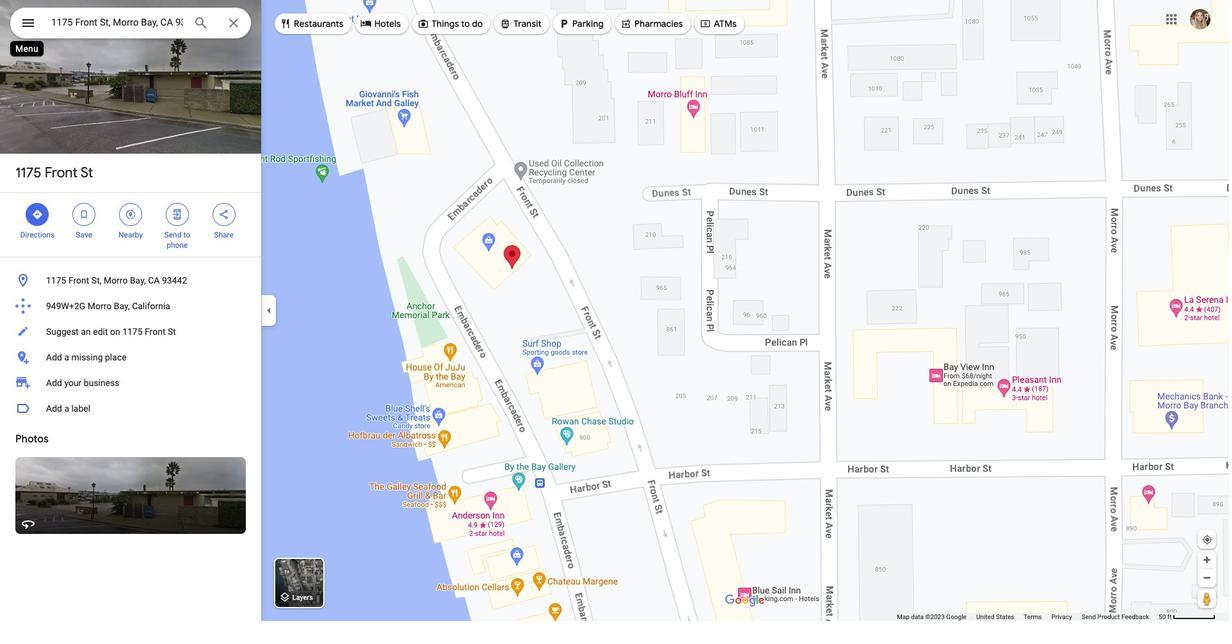 Task type: locate. For each thing, give the bounding box(es) containing it.
add inside the add your business link
[[46, 378, 62, 388]]


[[171, 207, 183, 222]]

an
[[81, 327, 91, 337]]

st
[[80, 164, 93, 182], [168, 327, 176, 337]]

0 horizontal spatial st
[[80, 164, 93, 182]]

0 vertical spatial front
[[45, 164, 78, 182]]


[[500, 17, 511, 31]]

st up 
[[80, 164, 93, 182]]

949w+2g
[[46, 301, 85, 311]]

0 horizontal spatial 1175
[[15, 164, 41, 182]]


[[360, 17, 372, 31]]

ca
[[148, 275, 160, 286]]

93442
[[162, 275, 187, 286]]

on
[[110, 327, 120, 337]]

bay, inside button
[[130, 275, 146, 286]]

atms
[[714, 18, 737, 29]]

morro right st,
[[104, 275, 128, 286]]

add a missing place button
[[0, 344, 261, 370]]

0 vertical spatial a
[[64, 352, 69, 362]]

place
[[105, 352, 127, 362]]

1 horizontal spatial send
[[1082, 613, 1096, 620]]

 button
[[10, 8, 46, 41]]

things
[[432, 18, 459, 29]]

st inside button
[[168, 327, 176, 337]]

1 vertical spatial front
[[68, 275, 89, 286]]

50
[[1159, 613, 1166, 620]]

 search field
[[10, 8, 251, 41]]


[[418, 17, 429, 31]]

2 vertical spatial add
[[46, 403, 62, 414]]

0 vertical spatial send
[[164, 231, 181, 239]]

None field
[[51, 15, 183, 30]]

add
[[46, 352, 62, 362], [46, 378, 62, 388], [46, 403, 62, 414]]

morro up edit
[[88, 301, 112, 311]]

1 vertical spatial to
[[183, 231, 190, 239]]

footer inside the google maps element
[[897, 613, 1159, 621]]

1 vertical spatial morro
[[88, 301, 112, 311]]

show your location image
[[1202, 534, 1213, 546]]

bay,
[[130, 275, 146, 286], [114, 301, 130, 311]]

1 vertical spatial st
[[168, 327, 176, 337]]

to inside the  things to do
[[461, 18, 470, 29]]

footer containing map data ©2023 google
[[897, 613, 1159, 621]]

a left missing
[[64, 352, 69, 362]]

suggest an edit on 1175 front st
[[46, 327, 176, 337]]


[[32, 207, 43, 222]]

hotels
[[374, 18, 401, 29]]

bay, left ca
[[130, 275, 146, 286]]

to
[[461, 18, 470, 29], [183, 231, 190, 239]]

google account: michelle dermenjian  
(michelle.dermenjian@adept.ai) image
[[1190, 9, 1211, 29]]

add left your
[[46, 378, 62, 388]]

1 vertical spatial add
[[46, 378, 62, 388]]

to left do
[[461, 18, 470, 29]]

0 horizontal spatial to
[[183, 231, 190, 239]]

send inside button
[[1082, 613, 1096, 620]]

layers
[[292, 594, 313, 602]]

pharmacies
[[635, 18, 683, 29]]

0 vertical spatial 1175
[[15, 164, 41, 182]]


[[20, 14, 36, 32]]

save
[[76, 231, 92, 239]]

1 horizontal spatial 1175
[[46, 275, 66, 286]]

2 horizontal spatial 1175
[[122, 327, 143, 337]]

add your business link
[[0, 370, 261, 396]]

share
[[214, 231, 234, 239]]

1175 up 949w+2g at left
[[46, 275, 66, 286]]

united states button
[[976, 613, 1014, 621]]

1 vertical spatial send
[[1082, 613, 1096, 620]]

front
[[45, 164, 78, 182], [68, 275, 89, 286], [145, 327, 166, 337]]

0 vertical spatial to
[[461, 18, 470, 29]]

1 horizontal spatial st
[[168, 327, 176, 337]]

2 a from the top
[[64, 403, 69, 414]]

zoom out image
[[1203, 573, 1212, 583]]

morro
[[104, 275, 128, 286], [88, 301, 112, 311]]

st down california
[[168, 327, 176, 337]]

a inside "add a missing place" button
[[64, 352, 69, 362]]

bay, down 1175 front st, morro bay, ca 93442
[[114, 301, 130, 311]]

1 vertical spatial 1175
[[46, 275, 66, 286]]

0 horizontal spatial send
[[164, 231, 181, 239]]

missing
[[71, 352, 103, 362]]

a inside add a label button
[[64, 403, 69, 414]]

1 horizontal spatial to
[[461, 18, 470, 29]]

send
[[164, 231, 181, 239], [1082, 613, 1096, 620]]

0 vertical spatial add
[[46, 352, 62, 362]]

1175
[[15, 164, 41, 182], [46, 275, 66, 286], [122, 327, 143, 337]]

a
[[64, 352, 69, 362], [64, 403, 69, 414]]

0 vertical spatial morro
[[104, 275, 128, 286]]

front for st
[[45, 164, 78, 182]]

privacy
[[1052, 613, 1072, 620]]


[[280, 17, 291, 31]]

data
[[911, 613, 924, 620]]

edit
[[93, 327, 108, 337]]

send inside the send to phone
[[164, 231, 181, 239]]

1175 front st main content
[[0, 0, 261, 621]]

1 add from the top
[[46, 352, 62, 362]]

nearby
[[118, 231, 143, 239]]

add inside "add a missing place" button
[[46, 352, 62, 362]]

add for add your business
[[46, 378, 62, 388]]

1 vertical spatial a
[[64, 403, 69, 414]]

actions for 1175 front st region
[[0, 193, 261, 257]]

add a label button
[[0, 396, 261, 421]]

directions
[[20, 231, 55, 239]]

2 add from the top
[[46, 378, 62, 388]]

send for send product feedback
[[1082, 613, 1096, 620]]

business
[[84, 378, 119, 388]]

add for add a missing place
[[46, 352, 62, 362]]

1175 up the ""
[[15, 164, 41, 182]]

1 vertical spatial bay,
[[114, 301, 130, 311]]

california
[[132, 301, 170, 311]]

send up phone
[[164, 231, 181, 239]]

a left label
[[64, 403, 69, 414]]

3 add from the top
[[46, 403, 62, 414]]

1175 front st
[[15, 164, 93, 182]]

add inside add a label button
[[46, 403, 62, 414]]

949w+2g morro bay, california
[[46, 301, 170, 311]]

 hotels
[[360, 17, 401, 31]]

1 a from the top
[[64, 352, 69, 362]]

add down suggest at the bottom left
[[46, 352, 62, 362]]

footer
[[897, 613, 1159, 621]]

add left label
[[46, 403, 62, 414]]

united states
[[976, 613, 1014, 620]]

states
[[996, 613, 1014, 620]]

0 vertical spatial bay,
[[130, 275, 146, 286]]

map
[[897, 613, 910, 620]]

suggest
[[46, 327, 79, 337]]

 transit
[[500, 17, 542, 31]]

transit
[[514, 18, 542, 29]]

send left product
[[1082, 613, 1096, 620]]

morro inside "button"
[[88, 301, 112, 311]]

 atms
[[700, 17, 737, 31]]

to up phone
[[183, 231, 190, 239]]

united
[[976, 613, 995, 620]]

2 vertical spatial 1175
[[122, 327, 143, 337]]

terms button
[[1024, 613, 1042, 621]]

1175 right the on
[[122, 327, 143, 337]]



Task type: describe. For each thing, give the bounding box(es) containing it.
st,
[[91, 275, 101, 286]]

suggest an edit on 1175 front st button
[[0, 319, 261, 344]]

 parking
[[558, 17, 604, 31]]

terms
[[1024, 613, 1042, 620]]

1175 front st, morro bay, ca 93442 button
[[0, 268, 261, 293]]

add a missing place
[[46, 352, 127, 362]]

photos
[[15, 433, 48, 446]]

 restaurants
[[280, 17, 344, 31]]

send product feedback button
[[1082, 613, 1149, 621]]

feedback
[[1122, 613, 1149, 620]]


[[558, 17, 570, 31]]

to inside the send to phone
[[183, 231, 190, 239]]

add a label
[[46, 403, 90, 414]]


[[125, 207, 136, 222]]

phone
[[167, 241, 188, 250]]


[[218, 207, 230, 222]]

google
[[947, 613, 967, 620]]

google maps element
[[0, 0, 1229, 621]]


[[620, 17, 632, 31]]

bay, inside "button"
[[114, 301, 130, 311]]

add your business
[[46, 378, 119, 388]]

50 ft button
[[1159, 613, 1216, 620]]

your
[[64, 378, 82, 388]]

product
[[1098, 613, 1120, 620]]

1175 for 1175 front st, morro bay, ca 93442
[[46, 275, 66, 286]]

0 vertical spatial st
[[80, 164, 93, 182]]

send product feedback
[[1082, 613, 1149, 620]]

send to phone
[[164, 231, 190, 250]]

2 vertical spatial front
[[145, 327, 166, 337]]

zoom in image
[[1203, 555, 1212, 565]]

1175 Front St, Morro Bay, CA 93442 field
[[10, 8, 251, 38]]

label
[[71, 403, 90, 414]]

©2023
[[926, 613, 945, 620]]

 pharmacies
[[620, 17, 683, 31]]

parking
[[572, 18, 604, 29]]

restaurants
[[294, 18, 344, 29]]

a for missing
[[64, 352, 69, 362]]


[[78, 207, 90, 222]]

ft
[[1168, 613, 1172, 620]]

do
[[472, 18, 483, 29]]

50 ft
[[1159, 613, 1172, 620]]

add for add a label
[[46, 403, 62, 414]]

a for label
[[64, 403, 69, 414]]

send for send to phone
[[164, 231, 181, 239]]

map data ©2023 google
[[897, 613, 967, 620]]


[[700, 17, 711, 31]]

show street view coverage image
[[1198, 589, 1217, 608]]

949w+2g morro bay, california button
[[0, 293, 261, 319]]

1175 front st, morro bay, ca 93442
[[46, 275, 187, 286]]

collapse side panel image
[[262, 304, 276, 318]]

 things to do
[[418, 17, 483, 31]]

front for st,
[[68, 275, 89, 286]]

privacy button
[[1052, 613, 1072, 621]]

none field inside 1175 front st, morro bay, ca 93442 field
[[51, 15, 183, 30]]

morro inside button
[[104, 275, 128, 286]]

1175 for 1175 front st
[[15, 164, 41, 182]]



Task type: vqa. For each thing, say whether or not it's contained in the screenshot.


